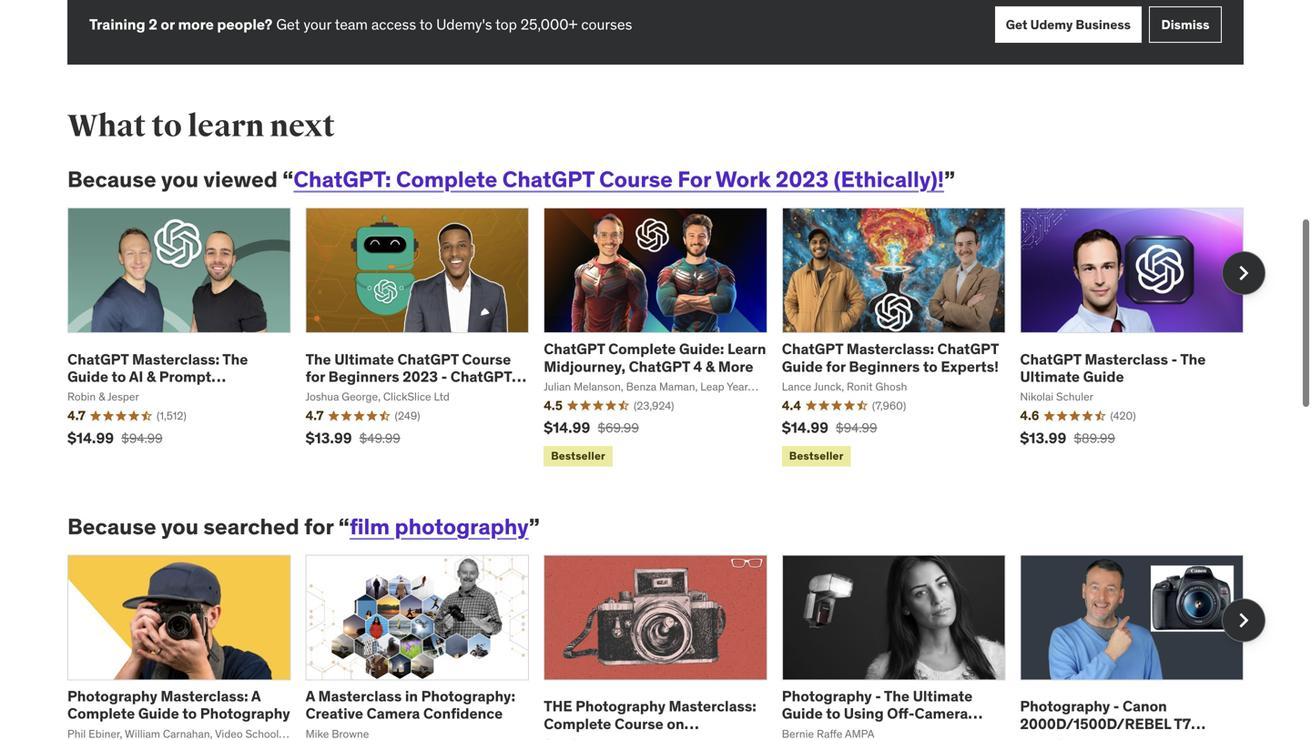 Task type: vqa. For each thing, say whether or not it's contained in the screenshot.
fourth small icon from the bottom
no



Task type: locate. For each thing, give the bounding box(es) containing it.
1 horizontal spatial 2023
[[776, 166, 829, 193]]

people?
[[217, 15, 273, 34]]

course
[[599, 166, 673, 193], [462, 350, 511, 369], [615, 715, 664, 733], [1112, 732, 1161, 740]]

complete inside the photography masterclass: complete course on photography
[[544, 715, 611, 733]]

udemy
[[1031, 16, 1073, 33]]

midjourney,
[[544, 357, 626, 376]]

for for the
[[306, 367, 325, 386]]

canon
[[1123, 697, 1167, 716]]

"
[[944, 166, 955, 193], [529, 513, 540, 541]]

0 vertical spatial you
[[161, 166, 199, 193]]

masterclass: inside the photography masterclass: complete course on photography
[[669, 697, 757, 716]]

because you viewed " chatgpt: complete chatgpt course for work 2023 (ethically)! "
[[67, 166, 955, 193]]

2 carousel element from the top
[[67, 555, 1266, 740]]

the inside photography - the ultimate guide to using off-camera flash
[[884, 687, 910, 706]]

complete inside photography masterclass: a complete guide to photography
[[67, 705, 135, 723]]

camera for 2000d/1500d/rebel
[[1020, 732, 1074, 740]]

carousel element
[[67, 208, 1266, 470], [67, 555, 1266, 740]]

-
[[1172, 350, 1178, 369], [441, 367, 447, 386], [875, 687, 881, 706], [1114, 697, 1120, 716]]

1 vertical spatial "
[[529, 513, 540, 541]]

beginners right the a-
[[328, 367, 399, 386]]

camera left user
[[1020, 732, 1074, 740]]

complete inside chatgpt complete guide: learn midjourney, chatgpt 4 & more
[[608, 340, 676, 358]]

camera inside photography - canon 2000d/1500d/rebel t7 camera user course
[[1020, 732, 1074, 740]]

masterclass: for photography
[[161, 687, 248, 706]]

1 horizontal spatial a
[[306, 687, 315, 706]]

1 carousel element from the top
[[67, 208, 1266, 470]]

experts!
[[941, 357, 999, 376]]

a masterclass in photography: creative camera confidence
[[306, 687, 515, 723]]

you down the what to learn next
[[161, 166, 199, 193]]

camera
[[367, 705, 420, 723], [915, 705, 968, 723], [1020, 732, 1074, 740]]

you left searched at the bottom left
[[161, 513, 199, 541]]

a-
[[306, 385, 321, 404]]

1 horizontal spatial beginners
[[849, 357, 920, 376]]

1 because from the top
[[67, 166, 156, 193]]

team
[[335, 15, 368, 34]]

0 horizontal spatial "
[[529, 513, 540, 541]]

guide inside chatgpt masterclass: chatgpt guide for beginners to experts!
[[782, 357, 823, 376]]

beginners inside chatgpt masterclass: chatgpt guide for beginners to experts!
[[849, 357, 920, 376]]

masterclass:
[[847, 340, 934, 358], [132, 350, 220, 369], [161, 687, 248, 706], [669, 697, 757, 716]]

course inside the ultimate chatgpt course for beginners 2023 - chatgpt a-z
[[462, 350, 511, 369]]

photography masterclass: a complete guide to photography
[[67, 687, 290, 723]]

course inside the photography masterclass: complete course on photography
[[615, 715, 664, 733]]

- inside chatgpt masterclass - the ultimate guide
[[1172, 350, 1178, 369]]

0 horizontal spatial "
[[283, 166, 294, 193]]

the
[[222, 350, 248, 369], [306, 350, 331, 369], [1181, 350, 1206, 369], [884, 687, 910, 706]]

carousel element for course
[[67, 208, 1266, 470]]

chatgpt inside chatgpt masterclass - the ultimate guide
[[1020, 350, 1082, 369]]

1 vertical spatial 2023
[[403, 367, 438, 386]]

for for chatgpt
[[826, 357, 846, 376]]

masterclass inside chatgpt masterclass - the ultimate guide
[[1085, 350, 1168, 369]]

2 because from the top
[[67, 513, 156, 541]]

1 vertical spatial carousel element
[[67, 555, 1266, 740]]

masterclass inside a masterclass in photography: creative camera confidence
[[318, 687, 402, 706]]

photography - the ultimate guide to using off-camera flash
[[782, 687, 973, 740]]

chatgpt masterclass: chatgpt guide for beginners to experts! link
[[782, 340, 999, 376]]

0 horizontal spatial camera
[[367, 705, 420, 723]]

carousel element containing chatgpt complete guide: learn midjourney, chatgpt 4 & more
[[67, 208, 1266, 470]]

0 vertical spatial because
[[67, 166, 156, 193]]

2 you from the top
[[161, 513, 199, 541]]

z
[[321, 385, 330, 404]]

0 vertical spatial masterclass
[[1085, 350, 1168, 369]]

1 horizontal spatial get
[[1006, 16, 1028, 33]]

0 vertical spatial "
[[944, 166, 955, 193]]

confidence
[[423, 705, 503, 723]]

courses
[[581, 15, 632, 34]]

you for viewed
[[161, 166, 199, 193]]

camera inside a masterclass in photography: creative camera confidence
[[367, 705, 420, 723]]

beginners for masterclass:
[[849, 357, 920, 376]]

beginners inside the ultimate chatgpt course for beginners 2023 - chatgpt a-z
[[328, 367, 399, 386]]

0 horizontal spatial get
[[276, 15, 300, 34]]

because
[[67, 166, 156, 193], [67, 513, 156, 541]]

get
[[276, 15, 300, 34], [1006, 16, 1028, 33]]

masterclass: inside photography masterclass: a complete guide to photography
[[161, 687, 248, 706]]

for inside the ultimate chatgpt course for beginners 2023 - chatgpt a-z
[[306, 367, 325, 386]]

masterclass: for to
[[847, 340, 934, 358]]

guide inside chatgpt masterclass - the ultimate guide
[[1083, 367, 1124, 386]]

to inside photography - the ultimate guide to using off-camera flash
[[826, 705, 841, 723]]

2023
[[776, 166, 829, 193], [403, 367, 438, 386]]

for inside chatgpt masterclass: chatgpt guide for beginners to experts!
[[826, 357, 846, 376]]

1 a from the left
[[251, 687, 261, 706]]

more
[[178, 15, 214, 34]]

training
[[89, 15, 145, 34]]

&
[[706, 357, 715, 376], [147, 367, 156, 386]]

- inside the ultimate chatgpt course for beginners 2023 - chatgpt a-z
[[441, 367, 447, 386]]

you for searched
[[161, 513, 199, 541]]

1 horizontal spatial &
[[706, 357, 715, 376]]

0 horizontal spatial masterclass
[[318, 687, 402, 706]]

& right 4
[[706, 357, 715, 376]]

masterclass: inside chatgpt masterclass: chatgpt guide for beginners to experts!
[[847, 340, 934, 358]]

flash
[[782, 722, 819, 740]]

your
[[304, 15, 332, 34]]

masterclass: inside 'chatgpt masterclass: the guide to ai & prompt engineering'
[[132, 350, 220, 369]]

photography
[[67, 687, 157, 706], [782, 687, 872, 706], [576, 697, 666, 716], [1020, 697, 1110, 716], [200, 705, 290, 723], [544, 732, 634, 740]]

engineering
[[67, 385, 152, 404]]

next image
[[1229, 259, 1259, 288]]

chatgpt masterclass: the guide to ai & prompt engineering link
[[67, 350, 248, 404]]

0 horizontal spatial &
[[147, 367, 156, 386]]

ultimate inside photography - the ultimate guide to using off-camera flash
[[913, 687, 973, 706]]

beginners for ultimate
[[328, 367, 399, 386]]

0 horizontal spatial a
[[251, 687, 261, 706]]

the inside the ultimate chatgpt course for beginners 2023 - chatgpt a-z
[[306, 350, 331, 369]]

guide
[[782, 357, 823, 376], [67, 367, 108, 386], [1083, 367, 1124, 386], [138, 705, 179, 723], [782, 705, 823, 723]]

guide inside photography - the ultimate guide to using off-camera flash
[[782, 705, 823, 723]]

get left your
[[276, 15, 300, 34]]

camera right using
[[915, 705, 968, 723]]

0 vertical spatial carousel element
[[67, 208, 1266, 470]]

learn
[[188, 108, 264, 145]]

- inside photography - canon 2000d/1500d/rebel t7 camera user course
[[1114, 697, 1120, 716]]

1 vertical spatial "
[[339, 513, 350, 541]]

training 2 or more people? get your team access to udemy's top 25,000+ courses
[[89, 15, 632, 34]]

1 horizontal spatial ultimate
[[913, 687, 973, 706]]

masterclass
[[1085, 350, 1168, 369], [318, 687, 402, 706]]

& inside 'chatgpt masterclass: the guide to ai & prompt engineering'
[[147, 367, 156, 386]]

2 horizontal spatial ultimate
[[1020, 367, 1080, 386]]

guide inside photography masterclass: a complete guide to photography
[[138, 705, 179, 723]]

chatgpt
[[502, 166, 595, 193], [544, 340, 605, 358], [782, 340, 843, 358], [938, 340, 999, 358], [67, 350, 129, 369], [398, 350, 459, 369], [1020, 350, 1082, 369], [629, 357, 690, 376], [451, 367, 512, 386]]

photography inside photography - the ultimate guide to using off-camera flash
[[782, 687, 872, 706]]

1 horizontal spatial camera
[[915, 705, 968, 723]]

photography - canon 2000d/1500d/rebel t7 camera user course link
[[1020, 697, 1206, 740]]

carousel element containing photography masterclass: a complete guide to photography
[[67, 555, 1266, 740]]

a
[[251, 687, 261, 706], [306, 687, 315, 706]]

for
[[826, 357, 846, 376], [306, 367, 325, 386], [304, 513, 334, 541]]

guide inside 'chatgpt masterclass: the guide to ai & prompt engineering'
[[67, 367, 108, 386]]

1 vertical spatial because
[[67, 513, 156, 541]]

1 horizontal spatial masterclass
[[1085, 350, 1168, 369]]

"
[[283, 166, 294, 193], [339, 513, 350, 541]]

0 horizontal spatial beginners
[[328, 367, 399, 386]]

udemy's
[[436, 15, 492, 34]]

t7
[[1174, 715, 1191, 733]]

complete
[[396, 166, 498, 193], [608, 340, 676, 358], [67, 705, 135, 723], [544, 715, 611, 733]]

0 horizontal spatial 2023
[[403, 367, 438, 386]]

& right ai
[[147, 367, 156, 386]]

beginners left experts!
[[849, 357, 920, 376]]

to
[[420, 15, 433, 34], [152, 108, 182, 145], [923, 357, 938, 376], [112, 367, 126, 386], [182, 705, 197, 723], [826, 705, 841, 723]]

1 you from the top
[[161, 166, 199, 193]]

1 vertical spatial masterclass
[[318, 687, 402, 706]]

film photography link
[[350, 513, 529, 541]]

4
[[694, 357, 702, 376]]

the ultimate chatgpt course for beginners 2023 - chatgpt a-z
[[306, 350, 512, 404]]

to inside 'chatgpt masterclass: the guide to ai & prompt engineering'
[[112, 367, 126, 386]]

beginners
[[849, 357, 920, 376], [328, 367, 399, 386]]

ultimate
[[334, 350, 394, 369], [1020, 367, 1080, 386], [913, 687, 973, 706]]

to inside chatgpt masterclass: chatgpt guide for beginners to experts!
[[923, 357, 938, 376]]

carousel element for "
[[67, 555, 1266, 740]]

chatgpt masterclass - the ultimate guide link
[[1020, 350, 1206, 386]]

0 horizontal spatial ultimate
[[334, 350, 394, 369]]

2 a from the left
[[306, 687, 315, 706]]

1 vertical spatial you
[[161, 513, 199, 541]]

work
[[716, 166, 771, 193]]

(ethically)!
[[834, 166, 944, 193]]

access
[[371, 15, 416, 34]]

get left udemy
[[1006, 16, 1028, 33]]

2 horizontal spatial camera
[[1020, 732, 1074, 740]]

camera right creative
[[367, 705, 420, 723]]

chatgpt complete guide: learn midjourney, chatgpt 4 & more
[[544, 340, 766, 376]]

the photography masterclass: complete course on photography
[[544, 697, 757, 740]]

a masterclass in photography: creative camera confidence link
[[306, 687, 515, 723]]

to inside photography masterclass: a complete guide to photography
[[182, 705, 197, 723]]



Task type: describe. For each thing, give the bounding box(es) containing it.
& inside chatgpt complete guide: learn midjourney, chatgpt 4 & more
[[706, 357, 715, 376]]

guide:
[[679, 340, 724, 358]]

because for because you viewed " chatgpt: complete chatgpt course for work 2023 (ethically)! "
[[67, 166, 156, 193]]

ultimate inside chatgpt masterclass - the ultimate guide
[[1020, 367, 1080, 386]]

prompt
[[159, 367, 211, 386]]

course inside photography - canon 2000d/1500d/rebel t7 camera user course
[[1112, 732, 1161, 740]]

photography
[[395, 513, 529, 541]]

ai
[[129, 367, 143, 386]]

25,000+
[[521, 15, 578, 34]]

creative
[[306, 705, 363, 723]]

learn
[[728, 340, 766, 358]]

camera inside photography - the ultimate guide to using off-camera flash
[[915, 705, 968, 723]]

because for because you searched for " film photography "
[[67, 513, 156, 541]]

film
[[350, 513, 390, 541]]

off-
[[887, 705, 915, 723]]

the inside 'chatgpt masterclass: the guide to ai & prompt engineering'
[[222, 350, 248, 369]]

2
[[149, 15, 157, 34]]

a inside a masterclass in photography: creative camera confidence
[[306, 687, 315, 706]]

photography - canon 2000d/1500d/rebel t7 camera user course
[[1020, 697, 1191, 740]]

masterclass for camera
[[318, 687, 402, 706]]

a inside photography masterclass: a complete guide to photography
[[251, 687, 261, 706]]

chatgpt masterclass: chatgpt guide for beginners to experts!
[[782, 340, 999, 376]]

or
[[161, 15, 175, 34]]

because you searched for " film photography "
[[67, 513, 540, 541]]

viewed
[[203, 166, 278, 193]]

more
[[718, 357, 754, 376]]

2000d/1500d/rebel
[[1020, 715, 1171, 733]]

camera for photography:
[[367, 705, 420, 723]]

chatgpt inside 'chatgpt masterclass: the guide to ai & prompt engineering'
[[67, 350, 129, 369]]

0 vertical spatial "
[[283, 166, 294, 193]]

photography:
[[421, 687, 515, 706]]

chatgpt: complete chatgpt course for work 2023 (ethically)! link
[[294, 166, 944, 193]]

for
[[678, 166, 711, 193]]

chatgpt masterclass - the ultimate guide
[[1020, 350, 1206, 386]]

on
[[667, 715, 684, 733]]

the photography masterclass: complete course on photography link
[[544, 697, 757, 740]]

user
[[1077, 732, 1109, 740]]

business
[[1076, 16, 1131, 33]]

chatgpt:
[[294, 166, 391, 193]]

0 vertical spatial 2023
[[776, 166, 829, 193]]

get udemy business link
[[995, 7, 1142, 43]]

2023 inside the ultimate chatgpt course for beginners 2023 - chatgpt a-z
[[403, 367, 438, 386]]

1 horizontal spatial "
[[339, 513, 350, 541]]

dismiss
[[1162, 16, 1210, 33]]

dismiss button
[[1149, 7, 1222, 43]]

masterclass for guide
[[1085, 350, 1168, 369]]

in
[[405, 687, 418, 706]]

get udemy business
[[1006, 16, 1131, 33]]

top
[[495, 15, 517, 34]]

next
[[270, 108, 335, 145]]

the ultimate chatgpt course for beginners 2023 - chatgpt a-z link
[[306, 350, 527, 404]]

the
[[544, 697, 572, 716]]

using
[[844, 705, 884, 723]]

photography inside photography - canon 2000d/1500d/rebel t7 camera user course
[[1020, 697, 1110, 716]]

the inside chatgpt masterclass - the ultimate guide
[[1181, 350, 1206, 369]]

photography - the ultimate guide to using off-camera flash link
[[782, 687, 983, 740]]

photography masterclass: a complete guide to photography link
[[67, 687, 290, 723]]

chatgpt complete guide: learn midjourney, chatgpt 4 & more link
[[544, 340, 766, 376]]

ultimate inside the ultimate chatgpt course for beginners 2023 - chatgpt a-z
[[334, 350, 394, 369]]

- inside photography - the ultimate guide to using off-camera flash
[[875, 687, 881, 706]]

next image
[[1229, 606, 1259, 635]]

searched
[[203, 513, 299, 541]]

masterclass: for &
[[132, 350, 220, 369]]

1 horizontal spatial "
[[944, 166, 955, 193]]

chatgpt masterclass: the guide to ai & prompt engineering
[[67, 350, 248, 404]]

what to learn next
[[67, 108, 335, 145]]

what
[[67, 108, 146, 145]]



